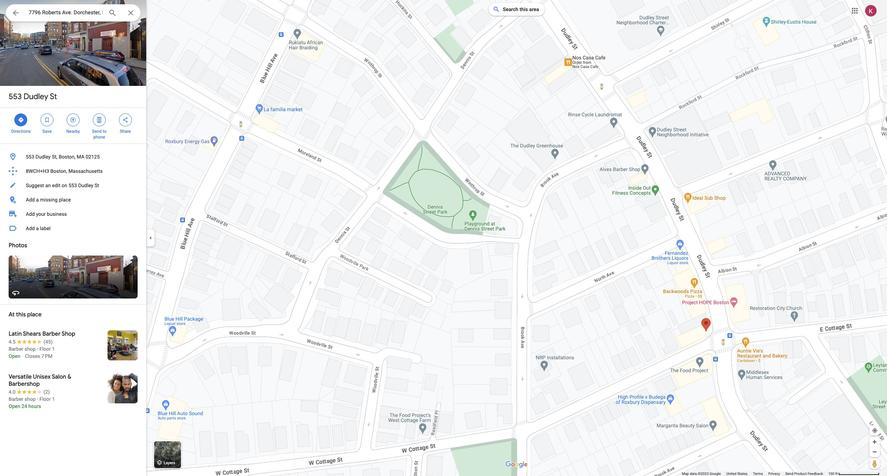 Task type: locate. For each thing, give the bounding box(es) containing it.
send product feedback button
[[785, 472, 823, 477]]

1 horizontal spatial 553
[[26, 154, 34, 160]]

shop down 4.0 stars 2 reviews image
[[25, 397, 36, 402]]

map
[[682, 472, 689, 476]]

1 vertical spatial floor
[[39, 397, 51, 402]]

united
[[726, 472, 736, 476]]

2 vertical spatial barber
[[9, 397, 23, 402]]

1 vertical spatial open
[[9, 404, 20, 410]]

· up hours
[[37, 397, 38, 402]]

7796 Roberts Ave. Dorchester, MA 02125 field
[[6, 4, 140, 22]]

553 dudley st, boston, ma 02125 button
[[0, 150, 146, 164]]

24
[[22, 404, 27, 410]]

google
[[710, 472, 721, 476]]

st up 
[[50, 92, 57, 102]]

100 ft button
[[828, 472, 880, 476]]

shears
[[23, 331, 41, 338]]

1 inside barber shop · floor 1 open ⋅ closes 7 pm
[[52, 347, 55, 352]]

0 horizontal spatial st
[[50, 92, 57, 102]]

553 for 553 dudley st, boston, ma 02125
[[26, 154, 34, 160]]

0 horizontal spatial send
[[92, 129, 102, 134]]

st
[[50, 92, 57, 102], [95, 183, 99, 189]]

2 shop from the top
[[25, 397, 36, 402]]

1 horizontal spatial send
[[785, 472, 793, 476]]

footer containing map data ©2023 google
[[682, 472, 828, 477]]

(2)
[[44, 390, 50, 395]]

terms
[[753, 472, 763, 476]]

· for unisex
[[37, 397, 38, 402]]

floor inside barber shop · floor 1 open 24 hours
[[39, 397, 51, 402]]

privacy button
[[768, 472, 780, 477]]

· up closes
[[37, 347, 38, 352]]

add left your on the left top of the page
[[26, 211, 35, 217]]

barber inside barber shop · floor 1 open ⋅ closes 7 pm
[[9, 347, 23, 352]]

send left product
[[785, 472, 793, 476]]

&
[[68, 374, 71, 381]]

2 open from the top
[[9, 404, 20, 410]]

1 vertical spatial 553
[[26, 154, 34, 160]]

footer
[[682, 472, 828, 477]]

boston, right st,
[[59, 154, 75, 160]]

this inside '553 dudley st' "main content"
[[16, 311, 26, 319]]

1 · from the top
[[37, 347, 38, 352]]

floor inside barber shop · floor 1 open ⋅ closes 7 pm
[[39, 347, 51, 352]]

2 vertical spatial 553
[[69, 183, 77, 189]]

dudley down massachusetts
[[78, 183, 93, 189]]

place up shears
[[27, 311, 42, 319]]

search this area button
[[488, 3, 545, 16]]

0 horizontal spatial this
[[16, 311, 26, 319]]

553 up the 8wch+h3
[[26, 154, 34, 160]]

1 1 from the top
[[52, 347, 55, 352]]

open inside barber shop · floor 1 open 24 hours
[[9, 404, 20, 410]]

add a missing place
[[26, 197, 71, 203]]

1 vertical spatial ·
[[37, 397, 38, 402]]

dudley up 
[[24, 92, 48, 102]]

phone
[[93, 135, 105, 140]]

floor
[[39, 347, 51, 352], [39, 397, 51, 402]]

553 dudley st
[[9, 92, 57, 102]]

0 vertical spatial add
[[26, 197, 35, 203]]


[[44, 116, 50, 124]]

2 floor from the top
[[39, 397, 51, 402]]

open for latin shears barber shop
[[9, 354, 20, 359]]

boston, up edit
[[50, 168, 67, 174]]

floor down (2)
[[39, 397, 51, 402]]

add inside add a label button
[[26, 226, 35, 232]]

send inside send to phone
[[92, 129, 102, 134]]

st inside suggest an edit on 553 dudley st button
[[95, 183, 99, 189]]

1 down (45)
[[52, 347, 55, 352]]

⋅
[[22, 354, 24, 359]]

1 vertical spatial add
[[26, 211, 35, 217]]

open for versatile unisex salon & barbershop
[[9, 404, 20, 410]]

boston, inside button
[[59, 154, 75, 160]]

0 vertical spatial floor
[[39, 347, 51, 352]]

shop
[[62, 331, 75, 338]]

· inside barber shop · floor 1 open ⋅ closes 7 pm
[[37, 347, 38, 352]]

0 vertical spatial this
[[520, 6, 528, 12]]

1 vertical spatial st
[[95, 183, 99, 189]]

a left label
[[36, 226, 39, 232]]

1 horizontal spatial place
[[59, 197, 71, 203]]

floor for unisex
[[39, 397, 51, 402]]

privacy
[[768, 472, 780, 476]]

a
[[36, 197, 39, 203], [36, 226, 39, 232]]

1 vertical spatial boston,
[[50, 168, 67, 174]]

1 vertical spatial send
[[785, 472, 793, 476]]

shop inside barber shop · floor 1 open ⋅ closes 7 pm
[[25, 347, 36, 352]]

to
[[103, 129, 106, 134]]

1 horizontal spatial this
[[520, 6, 528, 12]]

floor up 7 pm
[[39, 347, 51, 352]]

4.5 stars 45 reviews image
[[9, 339, 53, 346]]

1
[[52, 347, 55, 352], [52, 397, 55, 402]]


[[11, 8, 20, 18]]

0 vertical spatial boston,
[[59, 154, 75, 160]]

1 vertical spatial barber
[[9, 347, 23, 352]]

shop down 4.5 stars 45 reviews image
[[25, 347, 36, 352]]

4.5
[[9, 339, 16, 345]]

0 vertical spatial place
[[59, 197, 71, 203]]


[[70, 116, 76, 124]]

553 for 553 dudley st
[[9, 92, 22, 102]]

553 up 
[[9, 92, 22, 102]]

0 horizontal spatial 553
[[9, 92, 22, 102]]

2 add from the top
[[26, 211, 35, 217]]

map data ©2023 google
[[682, 472, 721, 476]]

states
[[737, 472, 748, 476]]

0 vertical spatial shop
[[25, 347, 36, 352]]

· inside barber shop · floor 1 open 24 hours
[[37, 397, 38, 402]]

directions
[[11, 129, 31, 134]]

nearby
[[66, 129, 80, 134]]

salon
[[52, 374, 66, 381]]

dudley left st,
[[35, 154, 51, 160]]

send for send product feedback
[[785, 472, 793, 476]]

a left missing
[[36, 197, 39, 203]]

553 dudley st main content
[[0, 0, 146, 477]]

shop
[[25, 347, 36, 352], [25, 397, 36, 402]]

open
[[9, 354, 20, 359], [9, 404, 20, 410]]

3 add from the top
[[26, 226, 35, 232]]

place inside button
[[59, 197, 71, 203]]

None field
[[29, 8, 103, 17]]

this right at
[[16, 311, 26, 319]]

dudley for st,
[[35, 154, 51, 160]]

add inside add a missing place button
[[26, 197, 35, 203]]

massachusetts
[[68, 168, 103, 174]]

open left 24
[[9, 404, 20, 410]]

send up phone in the top of the page
[[92, 129, 102, 134]]

2 1 from the top
[[52, 397, 55, 402]]

data
[[690, 472, 697, 476]]

place
[[59, 197, 71, 203], [27, 311, 42, 319]]

barber down 4.5
[[9, 347, 23, 352]]

add for add your business
[[26, 211, 35, 217]]

1 open from the top
[[9, 354, 20, 359]]

1 down salon
[[52, 397, 55, 402]]

add
[[26, 197, 35, 203], [26, 211, 35, 217], [26, 226, 35, 232]]

boston,
[[59, 154, 75, 160], [50, 168, 67, 174]]

1 a from the top
[[36, 197, 39, 203]]

suggest
[[26, 183, 44, 189]]

100
[[828, 472, 834, 476]]

this left area
[[520, 6, 528, 12]]

add down 'suggest'
[[26, 197, 35, 203]]

none field inside 7796 roberts ave. dorchester, ma 02125 field
[[29, 8, 103, 17]]

1 horizontal spatial st
[[95, 183, 99, 189]]

0 vertical spatial a
[[36, 197, 39, 203]]

553 dudley st, boston, ma 02125
[[26, 154, 100, 160]]

1 floor from the top
[[39, 347, 51, 352]]

dudley
[[24, 92, 48, 102], [35, 154, 51, 160], [78, 183, 93, 189]]

1 shop from the top
[[25, 347, 36, 352]]

·
[[37, 347, 38, 352], [37, 397, 38, 402]]

ft
[[835, 472, 838, 476]]

open left ⋅
[[9, 354, 20, 359]]

closes
[[25, 354, 40, 359]]

1 vertical spatial this
[[16, 311, 26, 319]]

1 vertical spatial a
[[36, 226, 39, 232]]

barber down 4.0
[[9, 397, 23, 402]]

barber inside barber shop · floor 1 open 24 hours
[[9, 397, 23, 402]]


[[96, 116, 102, 124]]

0 vertical spatial ·
[[37, 347, 38, 352]]

0 vertical spatial 1
[[52, 347, 55, 352]]

place down on at the top left of the page
[[59, 197, 71, 203]]

0 vertical spatial dudley
[[24, 92, 48, 102]]

search
[[503, 6, 518, 12]]

0 vertical spatial 553
[[9, 92, 22, 102]]

st down massachusetts
[[95, 183, 99, 189]]

1 inside barber shop · floor 1 open 24 hours
[[52, 397, 55, 402]]

2 a from the top
[[36, 226, 39, 232]]

1 add from the top
[[26, 197, 35, 203]]

send
[[92, 129, 102, 134], [785, 472, 793, 476]]

1 vertical spatial dudley
[[35, 154, 51, 160]]

this
[[520, 6, 528, 12], [16, 311, 26, 319]]

1 vertical spatial shop
[[25, 397, 36, 402]]

553
[[9, 92, 22, 102], [26, 154, 34, 160], [69, 183, 77, 189]]

barber up (45)
[[42, 331, 61, 338]]

this inside button
[[520, 6, 528, 12]]

0 vertical spatial open
[[9, 354, 20, 359]]

send inside button
[[785, 472, 793, 476]]

hours
[[28, 404, 41, 410]]

· for shears
[[37, 347, 38, 352]]

1 vertical spatial 1
[[52, 397, 55, 402]]

553 right on at the top left of the page
[[69, 183, 77, 189]]

0 vertical spatial send
[[92, 129, 102, 134]]

zoom in image
[[872, 440, 877, 445]]

barber
[[42, 331, 61, 338], [9, 347, 23, 352], [9, 397, 23, 402]]

2 vertical spatial add
[[26, 226, 35, 232]]

open inside barber shop · floor 1 open ⋅ closes 7 pm
[[9, 354, 20, 359]]

save
[[42, 129, 52, 134]]

2 · from the top
[[37, 397, 38, 402]]

an
[[45, 183, 51, 189]]

your
[[36, 211, 46, 217]]

show street view coverage image
[[869, 459, 880, 470]]

google account: kenny nguyen  
(kenny.nguyen@adept.ai) image
[[865, 5, 877, 16]]

02125
[[86, 154, 100, 160]]

1 for barber
[[52, 347, 55, 352]]

add left label
[[26, 226, 35, 232]]

0 horizontal spatial place
[[27, 311, 42, 319]]

shop inside barber shop · floor 1 open 24 hours
[[25, 397, 36, 402]]



Task type: vqa. For each thing, say whether or not it's contained in the screenshot.
2nd — from the right
no



Task type: describe. For each thing, give the bounding box(es) containing it.
0 vertical spatial barber
[[42, 331, 61, 338]]

at
[[9, 311, 15, 319]]

a for label
[[36, 226, 39, 232]]

add a label button
[[0, 221, 146, 236]]

add for add a label
[[26, 226, 35, 232]]

add your business
[[26, 211, 67, 217]]

unisex
[[33, 374, 51, 381]]

zoom out image
[[872, 450, 877, 455]]

area
[[529, 6, 539, 12]]

on
[[62, 183, 67, 189]]

barber for shears
[[9, 347, 23, 352]]

(45)
[[44, 339, 53, 345]]

4.0 stars 2 reviews image
[[9, 389, 50, 396]]

100 ft
[[828, 472, 838, 476]]

united states
[[726, 472, 748, 476]]

1 vertical spatial place
[[27, 311, 42, 319]]

floor for shears
[[39, 347, 51, 352]]

send product feedback
[[785, 472, 823, 476]]

 search field
[[6, 4, 140, 23]]

edit
[[52, 183, 60, 189]]

8wch+h3 boston, massachusetts
[[26, 168, 103, 174]]

this for search
[[520, 6, 528, 12]]

photos
[[9, 242, 27, 249]]

latin
[[9, 331, 22, 338]]

add for add a missing place
[[26, 197, 35, 203]]

barber for unisex
[[9, 397, 23, 402]]

versatile unisex salon & barbershop
[[9, 374, 71, 388]]

this for at
[[16, 311, 26, 319]]

add a label
[[26, 226, 51, 232]]

share
[[120, 129, 131, 134]]

boston, inside button
[[50, 168, 67, 174]]

send to phone
[[92, 129, 106, 140]]

united states button
[[726, 472, 748, 477]]

actions for 553 dudley st region
[[0, 108, 146, 144]]

suggest an edit on 553 dudley st button
[[0, 178, 146, 193]]

barbershop
[[9, 381, 40, 388]]

8wch+h3
[[26, 168, 49, 174]]

business
[[47, 211, 67, 217]]


[[18, 116, 24, 124]]

©2023
[[698, 472, 709, 476]]

7 pm
[[41, 354, 52, 359]]

dudley for st
[[24, 92, 48, 102]]

 button
[[6, 4, 26, 23]]

latin shears barber shop
[[9, 331, 75, 338]]

4.0
[[9, 390, 16, 395]]

2 horizontal spatial 553
[[69, 183, 77, 189]]

0 vertical spatial st
[[50, 92, 57, 102]]

label
[[40, 226, 51, 232]]

google maps element
[[0, 0, 887, 477]]

versatile
[[9, 374, 32, 381]]

add your business link
[[0, 207, 146, 221]]

collapse side panel image
[[147, 234, 154, 242]]

feedback
[[808, 472, 823, 476]]

footer inside google maps element
[[682, 472, 828, 477]]

barber shop · floor 1 open 24 hours
[[9, 397, 55, 410]]

st,
[[52, 154, 57, 160]]

shop for shears
[[25, 347, 36, 352]]

add a missing place button
[[0, 193, 146, 207]]

at this place
[[9, 311, 42, 319]]

show your location image
[[872, 428, 878, 434]]

layers
[[164, 461, 175, 466]]

terms button
[[753, 472, 763, 477]]

8wch+h3 boston, massachusetts button
[[0, 164, 146, 178]]

a for missing
[[36, 197, 39, 203]]

product
[[794, 472, 807, 476]]


[[122, 116, 129, 124]]

ma
[[77, 154, 84, 160]]

search this area
[[503, 6, 539, 12]]

missing
[[40, 197, 58, 203]]

barber shop · floor 1 open ⋅ closes 7 pm
[[9, 347, 55, 359]]

send for send to phone
[[92, 129, 102, 134]]

shop for unisex
[[25, 397, 36, 402]]

2 vertical spatial dudley
[[78, 183, 93, 189]]

suggest an edit on 553 dudley st
[[26, 183, 99, 189]]

1 for salon
[[52, 397, 55, 402]]



